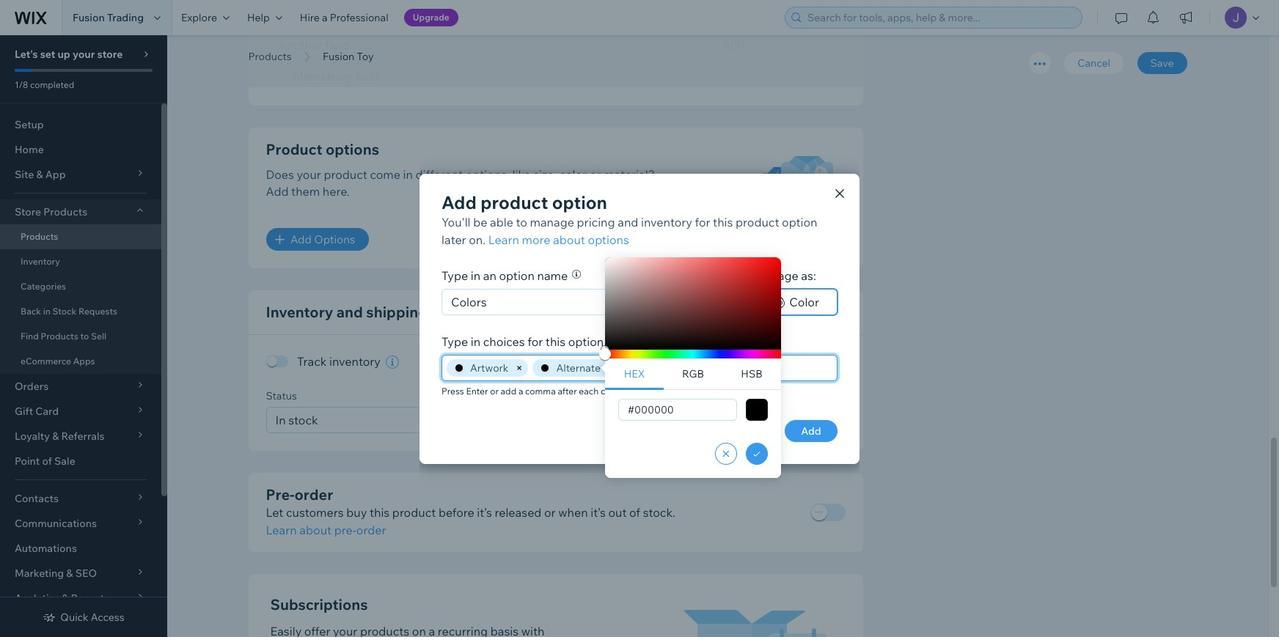 Task type: locate. For each thing, give the bounding box(es) containing it.
in for name
[[471, 268, 481, 283]]

1 vertical spatial inventory
[[266, 303, 333, 322]]

0 horizontal spatial order
[[295, 485, 333, 504]]

0 horizontal spatial cancel
[[730, 424, 763, 438]]

of inside sidebar element
[[42, 455, 52, 468]]

for up 'show'
[[695, 215, 710, 229]]

add right plus xs image
[[290, 233, 312, 247]]

weight
[[710, 389, 743, 402]]

add for add
[[801, 424, 821, 438]]

be
[[473, 215, 487, 229]]

products link down help button
[[241, 49, 299, 64]]

0 horizontal spatial or
[[490, 385, 499, 397]]

inventory right track
[[329, 355, 381, 369]]

or right color
[[590, 168, 601, 182]]

options up the "come"
[[326, 140, 379, 159]]

1 vertical spatial learn
[[266, 523, 297, 537]]

0 vertical spatial your
[[73, 48, 95, 61]]

0 vertical spatial of
[[42, 455, 52, 468]]

categories link
[[0, 274, 161, 299]]

product left before at bottom
[[392, 505, 436, 520]]

2 horizontal spatial this
[[713, 215, 733, 229]]

0 horizontal spatial this
[[370, 505, 390, 520]]

order down the buy
[[356, 523, 386, 537]]

1 horizontal spatial for
[[695, 215, 710, 229]]

manage
[[530, 215, 574, 229]]

1 vertical spatial fusion
[[323, 50, 355, 63]]

of left sale
[[42, 455, 52, 468]]

to right able
[[516, 215, 527, 229]]

up
[[58, 48, 70, 61]]

None field
[[625, 355, 833, 380], [624, 400, 732, 420], [271, 408, 426, 432], [470, 408, 641, 432], [625, 355, 833, 380], [624, 400, 732, 420], [271, 408, 426, 432], [470, 408, 641, 432]]

sale
[[54, 455, 75, 468]]

in right back
[[43, 306, 51, 317]]

product options
[[266, 140, 379, 159]]

ecommerce apps link
[[0, 349, 161, 374]]

0 vertical spatial a
[[322, 11, 328, 24]]

product
[[266, 140, 322, 159]]

professional
[[330, 11, 389, 24]]

inventory up track
[[266, 303, 333, 322]]

in left choices
[[471, 334, 481, 349]]

None number field
[[715, 32, 792, 58]]

2 type from the top
[[442, 334, 468, 349]]

choices
[[483, 334, 525, 349]]

1 horizontal spatial this
[[546, 334, 566, 349]]

out
[[608, 505, 627, 520]]

about down manage
[[553, 232, 585, 247]]

and left the shipping
[[337, 303, 363, 322]]

0 horizontal spatial products link
[[0, 224, 161, 249]]

like
[[512, 168, 531, 182]]

to left sell
[[80, 331, 89, 342]]

0 vertical spatial for
[[695, 215, 710, 229]]

products link
[[241, 49, 299, 64], [0, 224, 161, 249]]

automations
[[15, 542, 77, 555]]

1 horizontal spatial or
[[544, 505, 556, 520]]

inventory
[[641, 215, 692, 229], [329, 355, 381, 369]]

2 vertical spatial or
[[544, 505, 556, 520]]

0 horizontal spatial and
[[337, 303, 363, 322]]

0 horizontal spatial fusion
[[73, 11, 105, 24]]

options
[[314, 233, 355, 247]]

hsb button
[[723, 359, 781, 390]]

0 vertical spatial learn
[[488, 232, 519, 247]]

this up show in product page as:
[[713, 215, 733, 229]]

fusion up mandatory field
[[323, 50, 355, 63]]

stock.
[[643, 505, 676, 520]]

0 horizontal spatial to
[[80, 331, 89, 342]]

options down pricing
[[588, 232, 629, 247]]

cancel button left save
[[1065, 52, 1124, 74]]

this up 'alternate' at the bottom left
[[546, 334, 566, 349]]

0 vertical spatial cancel
[[1078, 56, 1111, 70]]

1 horizontal spatial fusion
[[323, 50, 355, 63]]

0 vertical spatial order
[[295, 485, 333, 504]]

0 vertical spatial inventory
[[21, 256, 60, 267]]

0 vertical spatial or
[[590, 168, 601, 182]]

2 vertical spatial this
[[370, 505, 390, 520]]

point of sale link
[[0, 449, 161, 474]]

to
[[516, 215, 527, 229], [80, 331, 89, 342]]

in inside sidebar element
[[43, 306, 51, 317]]

0 vertical spatial and
[[618, 215, 638, 229]]

a right add
[[519, 385, 523, 397]]

each
[[579, 385, 599, 397]]

1 horizontal spatial learn
[[488, 232, 519, 247]]

hire a professional
[[300, 11, 389, 24]]

alternate
[[556, 361, 601, 374]]

1 vertical spatial type
[[442, 334, 468, 349]]

1 vertical spatial or
[[490, 385, 499, 397]]

products link inside form
[[241, 49, 299, 64]]

this inside you'll be able to manage pricing and inventory for this product option later on.
[[713, 215, 733, 229]]

inventory up categories
[[21, 256, 60, 267]]

or
[[590, 168, 601, 182], [490, 385, 499, 397], [544, 505, 556, 520]]

automations link
[[0, 536, 161, 561]]

0 horizontal spatial it's
[[477, 505, 492, 520]]

your up them
[[297, 168, 321, 182]]

add
[[501, 385, 517, 397]]

1 vertical spatial to
[[80, 331, 89, 342]]

product up show in product page as:
[[736, 215, 779, 229]]

inventory inside the inventory link
[[21, 256, 60, 267]]

this inside pre-order let customers buy this product before it's released or when it's out of stock. learn about pre-order
[[370, 505, 390, 520]]

in left an on the top of page
[[471, 268, 481, 283]]

add options
[[290, 233, 355, 247]]

upgrade button
[[404, 9, 458, 26]]

add left lb at right
[[801, 424, 821, 438]]

rgb
[[682, 368, 704, 381]]

or for order
[[544, 505, 556, 520]]

or left when
[[544, 505, 556, 520]]

add for add product option
[[442, 191, 477, 213]]

1 vertical spatial of
[[629, 505, 640, 520]]

products link down store products
[[0, 224, 161, 249]]

1 it's from the left
[[477, 505, 492, 520]]

inventory
[[21, 256, 60, 267], [266, 303, 333, 322]]

1 horizontal spatial it's
[[591, 505, 606, 520]]

learn down let
[[266, 523, 297, 537]]

1 horizontal spatial options
[[588, 232, 629, 247]]

of right the out
[[629, 505, 640, 520]]

add product option
[[442, 191, 607, 213]]

1 horizontal spatial your
[[297, 168, 321, 182]]

color
[[560, 168, 587, 182]]

0 horizontal spatial options
[[326, 140, 379, 159]]

list
[[715, 295, 735, 309]]

about down customers on the left bottom
[[300, 523, 332, 537]]

products right store
[[43, 205, 87, 219]]

1 vertical spatial options
[[588, 232, 629, 247]]

1 vertical spatial cancel
[[730, 424, 763, 438]]

1 horizontal spatial a
[[519, 385, 523, 397]]

0 vertical spatial fusion
[[73, 11, 105, 24]]

product inside pre-order let customers buy this product before it's released or when it's out of stock. learn about pre-order
[[392, 505, 436, 520]]

0 horizontal spatial of
[[42, 455, 52, 468]]

sku
[[465, 389, 486, 402]]

1 horizontal spatial order
[[356, 523, 386, 537]]

inventory inside form
[[266, 303, 333, 322]]

order up customers on the left bottom
[[295, 485, 333, 504]]

options
[[326, 140, 379, 159], [588, 232, 629, 247]]

0 vertical spatial inventory
[[641, 215, 692, 229]]

color
[[790, 295, 819, 309]]

add down 'does'
[[266, 184, 289, 199]]

0 horizontal spatial your
[[73, 48, 95, 61]]

for right choices
[[528, 334, 543, 349]]

0 horizontal spatial inventory
[[21, 256, 60, 267]]

add inside does your product come in different options, like size, color or material? add them here.
[[266, 184, 289, 199]]

add inside add button
[[801, 424, 821, 438]]

add
[[266, 184, 289, 199], [442, 191, 477, 213], [290, 233, 312, 247], [801, 424, 821, 438]]

for inside you'll be able to manage pricing and inventory for this product option later on.
[[695, 215, 710, 229]]

type left an on the top of page
[[442, 268, 468, 283]]

trading
[[107, 11, 144, 24]]

1 horizontal spatial products link
[[241, 49, 299, 64]]

add up you'll
[[442, 191, 477, 213]]

1 horizontal spatial inventory
[[266, 303, 333, 322]]

0 vertical spatial type
[[442, 268, 468, 283]]

press enter or add a comma after each choice.
[[442, 385, 630, 397]]

1 vertical spatial products link
[[0, 224, 161, 249]]

fusion toy
[[323, 50, 374, 63]]

find products to sell
[[21, 331, 106, 342]]

and right pricing
[[618, 215, 638, 229]]

0 horizontal spatial about
[[300, 523, 332, 537]]

0 vertical spatial to
[[516, 215, 527, 229]]

track inventory
[[297, 355, 381, 369]]

1 vertical spatial your
[[297, 168, 321, 182]]

1 vertical spatial about
[[300, 523, 332, 537]]

hex
[[624, 368, 645, 381]]

show in product page as:
[[679, 268, 816, 283]]

in right 'show'
[[712, 268, 722, 283]]

products down help button
[[248, 50, 292, 63]]

choice.
[[601, 385, 630, 397]]

0 horizontal spatial for
[[528, 334, 543, 349]]

1 horizontal spatial inventory
[[641, 215, 692, 229]]

a
[[322, 11, 328, 24], [519, 385, 523, 397]]

enter
[[466, 385, 488, 397]]

1 vertical spatial order
[[356, 523, 386, 537]]

0 horizontal spatial cancel button
[[717, 420, 776, 442]]

your right up
[[73, 48, 95, 61]]

type left choices
[[442, 334, 468, 349]]

later
[[442, 232, 466, 247]]

or left add
[[490, 385, 499, 397]]

product inside does your product come in different options, like size, color or material? add them here.
[[324, 168, 367, 182]]

in
[[403, 168, 413, 182], [471, 268, 481, 283], [712, 268, 722, 283], [43, 306, 51, 317], [471, 334, 481, 349]]

2 horizontal spatial or
[[590, 168, 601, 182]]

fusion for fusion toy
[[323, 50, 355, 63]]

product up able
[[481, 191, 548, 213]]

cancel button down weight
[[717, 420, 776, 442]]

in for this
[[471, 334, 481, 349]]

fusion inside form
[[323, 50, 355, 63]]

1 horizontal spatial about
[[553, 232, 585, 247]]

fusion
[[73, 11, 105, 24], [323, 50, 355, 63]]

stock
[[53, 306, 77, 317]]

about inside the learn more about options link
[[553, 232, 585, 247]]

option up as:
[[782, 215, 818, 229]]

tab list
[[605, 359, 781, 390]]

products up ecommerce apps
[[41, 331, 78, 342]]

0 horizontal spatial a
[[322, 11, 328, 24]]

form
[[167, 0, 1279, 637]]

or inside does your product come in different options, like size, color or material? add them here.
[[590, 168, 601, 182]]

0 horizontal spatial learn
[[266, 523, 297, 537]]

or inside pre-order let customers buy this product before it's released or when it's out of stock. learn about pre-order
[[544, 505, 556, 520]]

1 type from the top
[[442, 268, 468, 283]]

0 vertical spatial about
[[553, 232, 585, 247]]

inventory down material?
[[641, 215, 692, 229]]

this
[[713, 215, 733, 229], [546, 334, 566, 349], [370, 505, 390, 520]]

1 vertical spatial for
[[528, 334, 543, 349]]

pre-order let customers buy this product before it's released or when it's out of stock. learn about pre-order
[[266, 485, 676, 537]]

0 vertical spatial this
[[713, 215, 733, 229]]

option
[[552, 191, 607, 213], [782, 215, 818, 229], [499, 268, 535, 283], [568, 334, 604, 349]]

option up 'alternate' at the bottom left
[[568, 334, 604, 349]]

or for your
[[590, 168, 601, 182]]

products link inside sidebar element
[[0, 224, 161, 249]]

pricing
[[577, 215, 615, 229]]

plus xs image
[[275, 236, 284, 245]]

a right hire
[[322, 11, 328, 24]]

1 vertical spatial inventory
[[329, 355, 381, 369]]

it's right before at bottom
[[477, 505, 492, 520]]

0 horizontal spatial inventory
[[329, 355, 381, 369]]

requests
[[79, 306, 117, 317]]

learn down able
[[488, 232, 519, 247]]

1 vertical spatial a
[[519, 385, 523, 397]]

option inside you'll be able to manage pricing and inventory for this product option later on.
[[782, 215, 818, 229]]

it's left the out
[[591, 505, 606, 520]]

about
[[553, 232, 585, 247], [300, 523, 332, 537]]

0 vertical spatial products link
[[241, 49, 299, 64]]

categories
[[21, 281, 66, 292]]

and inside you'll be able to manage pricing and inventory for this product option later on.
[[618, 215, 638, 229]]

page
[[771, 268, 799, 283]]

for
[[695, 215, 710, 229], [528, 334, 543, 349]]

ecommerce
[[21, 356, 71, 367]]

this right the buy
[[370, 505, 390, 520]]

add inside add options button
[[290, 233, 312, 247]]

hire a professional link
[[291, 0, 397, 35]]

cancel left save
[[1078, 56, 1111, 70]]

0.0 number field
[[669, 408, 821, 432]]

inventory link
[[0, 249, 161, 274]]

inventory for inventory
[[21, 256, 60, 267]]

form containing product options
[[167, 0, 1279, 637]]

color button
[[754, 289, 838, 315]]

sidebar element
[[0, 35, 167, 637]]

cancel down weight
[[730, 424, 763, 438]]

1 horizontal spatial cancel
[[1078, 56, 1111, 70]]

lb
[[826, 413, 836, 427]]

in right the "come"
[[403, 168, 413, 182]]

point
[[15, 455, 40, 468]]

fusion for fusion trading
[[73, 11, 105, 24]]

fusion left trading on the top of page
[[73, 11, 105, 24]]

0 vertical spatial options
[[326, 140, 379, 159]]

1 horizontal spatial cancel button
[[1065, 52, 1124, 74]]

1 vertical spatial and
[[337, 303, 363, 322]]

product up here.
[[324, 168, 367, 182]]

1 horizontal spatial of
[[629, 505, 640, 520]]

1 horizontal spatial to
[[516, 215, 527, 229]]

inventory inside you'll be able to manage pricing and inventory for this product option later on.
[[641, 215, 692, 229]]

1 horizontal spatial and
[[618, 215, 638, 229]]



Task type: vqa. For each thing, say whether or not it's contained in the screenshot.
REQUIRED. to the middle
no



Task type: describe. For each thing, give the bounding box(es) containing it.
help
[[247, 11, 270, 24]]

your inside does your product come in different options, like size, color or material? add them here.
[[297, 168, 321, 182]]

type for type in choices for this option
[[442, 334, 468, 349]]

options inside form
[[326, 140, 379, 159]]

fusion trading
[[73, 11, 144, 24]]

about inside pre-order let customers buy this product before it's released or when it's out of stock. learn about pre-order
[[300, 523, 332, 537]]

store
[[97, 48, 123, 61]]

to inside you'll be able to manage pricing and inventory for this product option later on.
[[516, 215, 527, 229]]

type for type in an option name
[[442, 268, 468, 283]]

help button
[[238, 0, 291, 35]]

on.
[[469, 232, 486, 247]]

save button
[[1137, 52, 1187, 74]]

an
[[483, 268, 497, 283]]

back in stock requests
[[21, 306, 117, 317]]

pre-
[[266, 485, 295, 504]]

save
[[1151, 56, 1174, 70]]

customers
[[286, 505, 344, 520]]

set
[[40, 48, 55, 61]]

e.g., Size or Weight field
[[447, 289, 652, 314]]

pre-
[[334, 523, 356, 537]]

inventory and shipping
[[266, 303, 428, 322]]

more
[[522, 232, 551, 247]]

home
[[15, 143, 44, 156]]

back in stock requests link
[[0, 299, 161, 324]]

1/8 completed
[[15, 79, 74, 90]]

toy
[[357, 50, 374, 63]]

buy
[[346, 505, 367, 520]]

completed
[[30, 79, 74, 90]]

product up list
[[725, 268, 768, 283]]

access
[[91, 611, 124, 624]]

does your product come in different options, like size, color or material? add them here.
[[266, 168, 655, 199]]

does
[[266, 168, 294, 182]]

1 vertical spatial this
[[546, 334, 566, 349]]

press
[[442, 385, 464, 397]]

artwork
[[470, 361, 509, 374]]

learn more about options link
[[488, 231, 629, 248]]

option up pricing
[[552, 191, 607, 213]]

learn inside pre-order let customers buy this product before it's released or when it's out of stock. learn about pre-order
[[266, 523, 297, 537]]

add for add options
[[290, 233, 312, 247]]

a inside hire a professional link
[[322, 11, 328, 24]]

of inside pre-order let customers buy this product before it's released or when it's out of stock. learn about pre-order
[[629, 505, 640, 520]]

e.g., "What would you like engraved on your watch?" text field
[[270, 32, 693, 58]]

in for as:
[[712, 268, 722, 283]]

setup
[[15, 118, 44, 131]]

back
[[21, 306, 41, 317]]

learn more about options
[[488, 232, 629, 247]]

mandatory field
[[293, 69, 379, 84]]

and inside form
[[337, 303, 363, 322]]

tab list containing hex
[[605, 359, 781, 390]]

first time_stores_subsciptions and reccuring orders_calender and box copy image
[[684, 610, 841, 637]]

quick access
[[60, 611, 124, 624]]

0 vertical spatial cancel button
[[1065, 52, 1124, 74]]

shipping weight
[[664, 389, 743, 402]]

store products button
[[0, 200, 161, 224]]

1 vertical spatial cancel button
[[717, 420, 776, 442]]

explore
[[181, 11, 217, 24]]

status
[[266, 389, 297, 402]]

store products
[[15, 205, 87, 219]]

products inside form
[[248, 50, 292, 63]]

store
[[15, 205, 41, 219]]

product inside you'll be able to manage pricing and inventory for this product option later on.
[[736, 215, 779, 229]]

here.
[[323, 184, 350, 199]]

ecommerce apps
[[21, 356, 95, 367]]

size,
[[533, 168, 557, 182]]

as:
[[801, 268, 816, 283]]

released
[[495, 505, 542, 520]]

material?
[[604, 168, 655, 182]]

find products to sell link
[[0, 324, 161, 349]]

inventory for inventory and shipping
[[266, 303, 333, 322]]

hsb
[[741, 368, 763, 381]]

let's
[[15, 48, 38, 61]]

options,
[[466, 168, 510, 182]]

products inside dropdown button
[[43, 205, 87, 219]]

products down store
[[21, 231, 58, 242]]

hire
[[300, 11, 320, 24]]

quick access button
[[43, 611, 124, 624]]

in inside does your product come in different options, like size, color or material? add them here.
[[403, 168, 413, 182]]

let
[[266, 505, 283, 520]]

your inside sidebar element
[[73, 48, 95, 61]]

option right an on the top of page
[[499, 268, 535, 283]]

shipping
[[664, 389, 707, 402]]

different
[[416, 168, 463, 182]]

when
[[558, 505, 588, 520]]

them
[[291, 184, 320, 199]]

none number field inside form
[[715, 32, 792, 58]]

2 it's from the left
[[591, 505, 606, 520]]

learn about pre-order link
[[266, 521, 386, 539]]

show
[[679, 268, 709, 283]]

point of sale
[[15, 455, 75, 468]]

comma
[[525, 385, 556, 397]]

to inside sidebar element
[[80, 331, 89, 342]]

add button
[[785, 420, 838, 442]]

list button
[[679, 289, 753, 315]]

sell
[[91, 331, 106, 342]]

rgb button
[[664, 359, 723, 390]]

after
[[558, 385, 577, 397]]

setup link
[[0, 112, 161, 137]]

Search for tools, apps, help & more... field
[[803, 7, 1078, 28]]

you'll
[[442, 215, 471, 229]]

home link
[[0, 137, 161, 162]]

you'll be able to manage pricing and inventory for this product option later on.
[[442, 215, 818, 247]]



